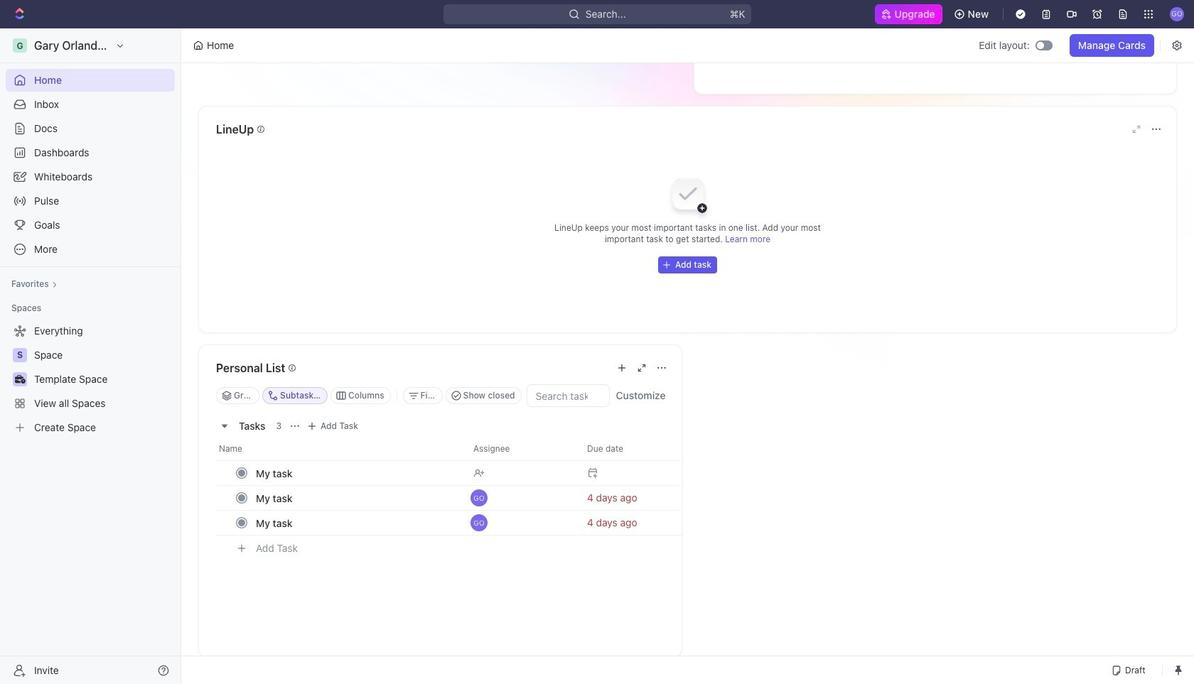 Task type: vqa. For each thing, say whether or not it's contained in the screenshot.
TT
no



Task type: describe. For each thing, give the bounding box(es) containing it.
business time image
[[15, 375, 25, 384]]

Search tasks... text field
[[527, 385, 609, 407]]

tree inside sidebar navigation
[[6, 320, 175, 439]]



Task type: locate. For each thing, give the bounding box(es) containing it.
sidebar navigation
[[0, 28, 184, 685]]

gary orlando's workspace, , element
[[13, 38, 27, 53]]

space, , element
[[13, 348, 27, 363]]

tree
[[6, 320, 175, 439]]



